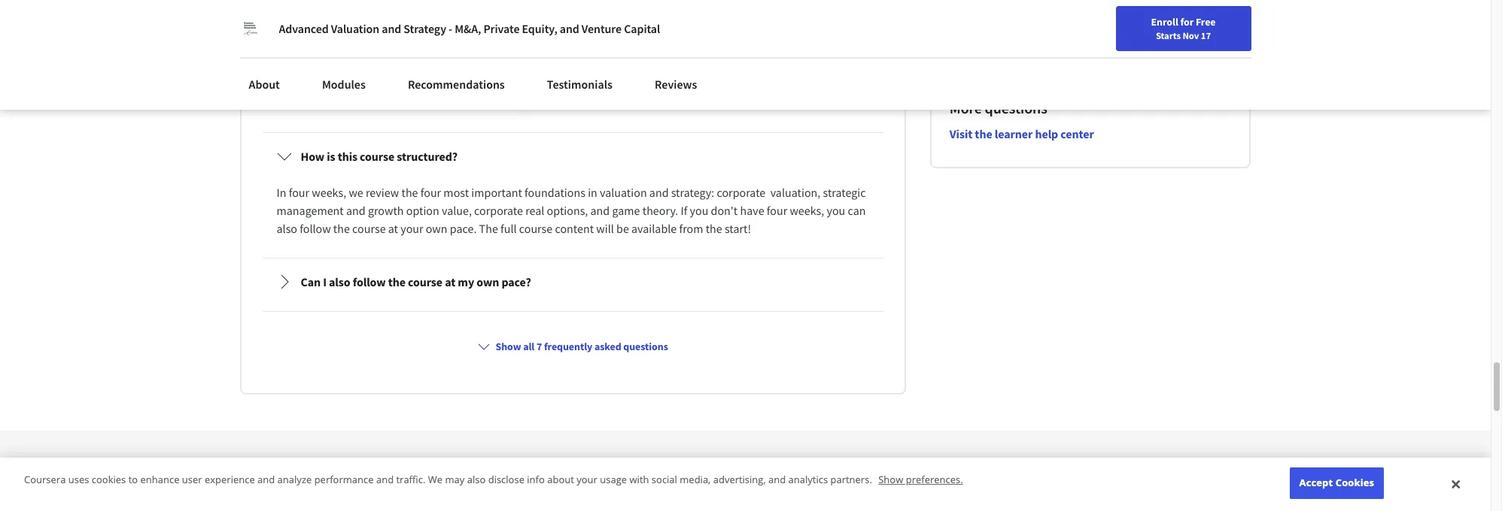 Task type: describe. For each thing, give the bounding box(es) containing it.
in
[[588, 185, 598, 201]]

start!
[[725, 222, 751, 237]]

nov
[[1183, 29, 1200, 41]]

follow inside in four weeks, we review the four most important foundations in valuation and strategy: corporate  valuation, strategic management and growth option value, corporate real options, and game theory. if you don't have four weeks, you can also follow the course at your own pace. the full course content will be available from the start!
[[300, 222, 331, 237]]

frequently asked questions
[[240, 6, 486, 33]]

testimonials link
[[538, 68, 622, 101]]

course down growth
[[352, 222, 386, 237]]

-
[[449, 21, 453, 36]]

important
[[472, 185, 522, 201]]

in
[[277, 185, 286, 201]]

private
[[484, 21, 520, 36]]

1 you from the left
[[690, 204, 709, 219]]

strategy
[[404, 21, 446, 36]]

more
[[950, 99, 982, 118]]

about
[[249, 77, 280, 92]]

pace.
[[450, 222, 477, 237]]

structured?
[[397, 149, 458, 164]]

don't
[[711, 204, 738, 219]]

the up option
[[402, 185, 418, 201]]

game
[[612, 204, 640, 219]]

how
[[301, 149, 325, 164]]

growth
[[368, 204, 404, 219]]

and up will
[[591, 204, 610, 219]]

17
[[1201, 29, 1211, 41]]

options,
[[547, 204, 588, 219]]

at inside in four weeks, we review the four most important foundations in valuation and strategy: corporate  valuation, strategic management and growth option value, corporate real options, and game theory. if you don't have four weeks, you can also follow the course at your own pace. the full course content will be available from the start!
[[388, 222, 398, 237]]

enroll for free starts nov 17
[[1151, 15, 1216, 41]]

1 horizontal spatial corporate
[[717, 185, 766, 201]]

about
[[547, 474, 574, 487]]

2 you from the left
[[827, 204, 846, 219]]

if
[[681, 204, 688, 219]]

show inside show all 7 frequently asked questions dropdown button
[[496, 341, 521, 354]]

strategy:
[[671, 185, 715, 201]]

follow inside can i also follow the course at my own pace? dropdown button
[[353, 275, 386, 290]]

disclose
[[488, 474, 525, 487]]

is
[[327, 149, 335, 164]]

from
[[679, 222, 704, 237]]

accept cookies
[[1300, 477, 1375, 490]]

testimonials
[[547, 77, 613, 92]]

may
[[445, 474, 465, 487]]

can
[[848, 204, 866, 219]]

0 horizontal spatial four
[[289, 185, 310, 201]]

real
[[526, 204, 545, 219]]

reviews
[[655, 77, 697, 92]]

in four weeks, we review the four most important foundations in valuation and strategy: corporate  valuation, strategic management and growth option value, corporate real options, and game theory. if you don't have four weeks, you can also follow the course at your own pace. the full course content will be available from the start!
[[277, 185, 869, 237]]

media,
[[680, 474, 711, 487]]

analytics
[[789, 474, 828, 487]]

collapsed list
[[259, 77, 887, 512]]

enhance
[[140, 474, 180, 487]]

valuation
[[600, 185, 647, 201]]

recommendations
[[408, 77, 505, 92]]

coursera
[[24, 474, 66, 487]]

find your new career
[[1275, 17, 1370, 31]]

1 horizontal spatial four
[[421, 185, 441, 201]]

about link
[[240, 68, 289, 101]]

and down we
[[346, 204, 366, 219]]

learner
[[995, 127, 1033, 142]]

info
[[527, 474, 545, 487]]

the down management
[[333, 222, 350, 237]]

0 horizontal spatial questions
[[399, 6, 486, 33]]

valuation
[[331, 21, 380, 36]]

analyze
[[278, 474, 312, 487]]

valuation,
[[771, 185, 821, 201]]

venture
[[582, 21, 622, 36]]

0 vertical spatial your
[[1297, 17, 1317, 31]]

and left analytics
[[769, 474, 786, 487]]

most
[[444, 185, 469, 201]]

cookies
[[1336, 477, 1375, 490]]

performance
[[314, 474, 374, 487]]

how is this course structured? button
[[265, 136, 881, 178]]

1 horizontal spatial weeks,
[[790, 204, 825, 219]]

2 vertical spatial also
[[467, 474, 486, 487]]

modules
[[322, 77, 366, 92]]

recommendations link
[[399, 68, 514, 101]]

find your new career link
[[1268, 15, 1377, 34]]

can
[[301, 275, 321, 290]]

1 vertical spatial questions
[[985, 99, 1048, 118]]

content
[[555, 222, 594, 237]]

experience
[[205, 474, 255, 487]]

and left traffic.
[[376, 474, 394, 487]]

for
[[1181, 15, 1194, 29]]

option
[[406, 204, 440, 219]]

will
[[596, 222, 614, 237]]

equity,
[[522, 21, 558, 36]]

we
[[349, 185, 363, 201]]

traffic.
[[396, 474, 426, 487]]

own inside dropdown button
[[477, 275, 499, 290]]

available
[[632, 222, 677, 237]]

visit the learner help center
[[950, 127, 1094, 142]]

cookies
[[92, 474, 126, 487]]

more questions
[[950, 99, 1048, 118]]



Task type: vqa. For each thing, say whether or not it's contained in the screenshot.
can
yes



Task type: locate. For each thing, give the bounding box(es) containing it.
i
[[323, 275, 327, 290]]

own down option
[[426, 222, 448, 237]]

value,
[[442, 204, 472, 219]]

review
[[366, 185, 399, 201]]

corporate up have
[[717, 185, 766, 201]]

show all 7 frequently asked questions button
[[472, 334, 674, 361]]

2 vertical spatial questions
[[624, 341, 668, 354]]

1 horizontal spatial your
[[577, 474, 598, 487]]

also down management
[[277, 222, 297, 237]]

foundations
[[525, 185, 586, 201]]

modules link
[[313, 68, 375, 101]]

theory.
[[643, 204, 679, 219]]

0 vertical spatial own
[[426, 222, 448, 237]]

advanced
[[279, 21, 329, 36]]

my
[[458, 275, 474, 290]]

2 horizontal spatial four
[[767, 204, 788, 219]]

four
[[289, 185, 310, 201], [421, 185, 441, 201], [767, 204, 788, 219]]

your inside in four weeks, we review the four most important foundations in valuation and strategy: corporate  valuation, strategic management and growth option value, corporate real options, and game theory. if you don't have four weeks, you can also follow the course at your own pace. the full course content will be available from the start!
[[401, 222, 424, 237]]

be
[[617, 222, 629, 237]]

we
[[428, 474, 443, 487]]

0 vertical spatial weeks,
[[312, 185, 346, 201]]

0 vertical spatial questions
[[399, 6, 486, 33]]

2 vertical spatial your
[[577, 474, 598, 487]]

0 vertical spatial at
[[388, 222, 398, 237]]

advertising,
[[713, 474, 766, 487]]

course right this
[[360, 149, 395, 164]]

user
[[182, 474, 202, 487]]

None search field
[[215, 9, 576, 40]]

corporate down important
[[474, 204, 523, 219]]

show all 7 frequently asked questions
[[496, 341, 668, 354]]

questions
[[399, 6, 486, 33], [985, 99, 1048, 118], [624, 341, 668, 354]]

center
[[1061, 127, 1094, 142]]

course inside dropdown button
[[360, 149, 395, 164]]

usage
[[600, 474, 627, 487]]

you
[[690, 204, 709, 219], [827, 204, 846, 219]]

all
[[523, 341, 535, 354]]

pace?
[[502, 275, 531, 290]]

2 horizontal spatial your
[[1297, 17, 1317, 31]]

and
[[382, 21, 401, 36], [560, 21, 579, 36], [650, 185, 669, 201], [346, 204, 366, 219], [591, 204, 610, 219], [258, 474, 275, 487], [376, 474, 394, 487], [769, 474, 786, 487]]

the
[[975, 127, 993, 142], [402, 185, 418, 201], [333, 222, 350, 237], [706, 222, 723, 237], [388, 275, 406, 290]]

questions inside show all 7 frequently asked questions dropdown button
[[624, 341, 668, 354]]

weeks, down valuation,
[[790, 204, 825, 219]]

career
[[1341, 17, 1370, 31]]

can i also follow the course at my own pace? button
[[265, 261, 881, 304]]

show preferences. link
[[879, 474, 963, 487]]

full
[[501, 222, 517, 237]]

1 horizontal spatial own
[[477, 275, 499, 290]]

asked right frequently at bottom
[[595, 341, 622, 354]]

also inside in four weeks, we review the four most important foundations in valuation and strategy: corporate  valuation, strategic management and growth option value, corporate real options, and game theory. if you don't have four weeks, you can also follow the course at your own pace. the full course content will be available from the start!
[[277, 222, 297, 237]]

follow
[[300, 222, 331, 237], [353, 275, 386, 290]]

enroll
[[1151, 15, 1179, 29]]

accept
[[1300, 477, 1333, 490]]

1 horizontal spatial also
[[329, 275, 351, 290]]

also right i
[[329, 275, 351, 290]]

frequently
[[240, 6, 338, 33]]

1 horizontal spatial show
[[879, 474, 904, 487]]

0 horizontal spatial at
[[388, 222, 398, 237]]

own inside in four weeks, we review the four most important foundations in valuation and strategy: corporate  valuation, strategic management and growth option value, corporate real options, and game theory. if you don't have four weeks, you can also follow the course at your own pace. the full course content will be available from the start!
[[426, 222, 448, 237]]

0 horizontal spatial also
[[277, 222, 297, 237]]

four right have
[[767, 204, 788, 219]]

preferences.
[[906, 474, 963, 487]]

partners.
[[831, 474, 872, 487]]

you down strategic
[[827, 204, 846, 219]]

course down real
[[519, 222, 553, 237]]

course left the my
[[408, 275, 443, 290]]

asked left "strategy"
[[342, 6, 394, 33]]

social
[[652, 474, 677, 487]]

1 vertical spatial follow
[[353, 275, 386, 290]]

and right equity,
[[560, 21, 579, 36]]

the
[[479, 222, 498, 237]]

own right the my
[[477, 275, 499, 290]]

0 horizontal spatial asked
[[342, 6, 394, 33]]

your
[[1297, 17, 1317, 31], [401, 222, 424, 237], [577, 474, 598, 487]]

your down option
[[401, 222, 424, 237]]

help
[[1035, 127, 1059, 142]]

1 vertical spatial own
[[477, 275, 499, 290]]

0 vertical spatial show
[[496, 341, 521, 354]]

0 horizontal spatial show
[[496, 341, 521, 354]]

2 horizontal spatial questions
[[985, 99, 1048, 118]]

1 horizontal spatial at
[[445, 275, 456, 290]]

with
[[630, 474, 649, 487]]

asked inside dropdown button
[[595, 341, 622, 354]]

0 vertical spatial asked
[[342, 6, 394, 33]]

your right "find"
[[1297, 17, 1317, 31]]

accept cookies button
[[1290, 469, 1384, 500]]

visit
[[950, 127, 973, 142]]

to
[[128, 474, 138, 487]]

7
[[537, 341, 542, 354]]

the inside dropdown button
[[388, 275, 406, 290]]

frequently
[[544, 341, 593, 354]]

0 horizontal spatial follow
[[300, 222, 331, 237]]

reviews link
[[646, 68, 707, 101]]

0 horizontal spatial you
[[690, 204, 709, 219]]

0 vertical spatial also
[[277, 222, 297, 237]]

1 vertical spatial also
[[329, 275, 351, 290]]

show
[[496, 341, 521, 354], [879, 474, 904, 487]]

0 vertical spatial corporate
[[717, 185, 766, 201]]

1 vertical spatial at
[[445, 275, 456, 290]]

m&a,
[[455, 21, 481, 36]]

0 horizontal spatial corporate
[[474, 204, 523, 219]]

uses
[[68, 474, 89, 487]]

how is this course structured?
[[301, 149, 458, 164]]

show right partners.
[[879, 474, 904, 487]]

the left the my
[[388, 275, 406, 290]]

1 horizontal spatial asked
[[595, 341, 622, 354]]

and up 'theory.'
[[650, 185, 669, 201]]

2 horizontal spatial also
[[467, 474, 486, 487]]

course
[[360, 149, 395, 164], [352, 222, 386, 237], [519, 222, 553, 237], [408, 275, 443, 290]]

four right in
[[289, 185, 310, 201]]

footer
[[0, 432, 1491, 512]]

capital
[[624, 21, 660, 36]]

starts
[[1156, 29, 1181, 41]]

this
[[338, 149, 358, 164]]

and left "analyze"
[[258, 474, 275, 487]]

strategic
[[823, 185, 866, 201]]

1 horizontal spatial questions
[[624, 341, 668, 354]]

find
[[1275, 17, 1295, 31]]

0 horizontal spatial weeks,
[[312, 185, 346, 201]]

also right may
[[467, 474, 486, 487]]

own
[[426, 222, 448, 237], [477, 275, 499, 290]]

at down growth
[[388, 222, 398, 237]]

course inside dropdown button
[[408, 275, 443, 290]]

1 vertical spatial asked
[[595, 341, 622, 354]]

management
[[277, 204, 344, 219]]

also inside can i also follow the course at my own pace? dropdown button
[[329, 275, 351, 290]]

new
[[1319, 17, 1339, 31]]

asked
[[342, 6, 394, 33], [595, 341, 622, 354]]

follow down management
[[300, 222, 331, 237]]

1 vertical spatial corporate
[[474, 204, 523, 219]]

the right visit
[[975, 127, 993, 142]]

follow right i
[[353, 275, 386, 290]]

you right if
[[690, 204, 709, 219]]

at
[[388, 222, 398, 237], [445, 275, 456, 290]]

1 vertical spatial show
[[879, 474, 904, 487]]

1 vertical spatial weeks,
[[790, 204, 825, 219]]

0 vertical spatial follow
[[300, 222, 331, 237]]

0 horizontal spatial own
[[426, 222, 448, 237]]

show left all
[[496, 341, 521, 354]]

can i also follow the course at my own pace?
[[301, 275, 531, 290]]

the down 'don't'
[[706, 222, 723, 237]]

0 horizontal spatial your
[[401, 222, 424, 237]]

weeks,
[[312, 185, 346, 201], [790, 204, 825, 219]]

at left the my
[[445, 275, 456, 290]]

and left "strategy"
[[382, 21, 401, 36]]

four up option
[[421, 185, 441, 201]]

at inside can i also follow the course at my own pace? dropdown button
[[445, 275, 456, 290]]

1 horizontal spatial you
[[827, 204, 846, 219]]

1 horizontal spatial follow
[[353, 275, 386, 290]]

erasmus university rotterdam image
[[240, 18, 261, 39]]

1 vertical spatial your
[[401, 222, 424, 237]]

advanced valuation and strategy - m&a, private equity, and venture capital
[[279, 21, 660, 36]]

free
[[1196, 15, 1216, 29]]

have
[[740, 204, 765, 219]]

your right about
[[577, 474, 598, 487]]

weeks, up management
[[312, 185, 346, 201]]



